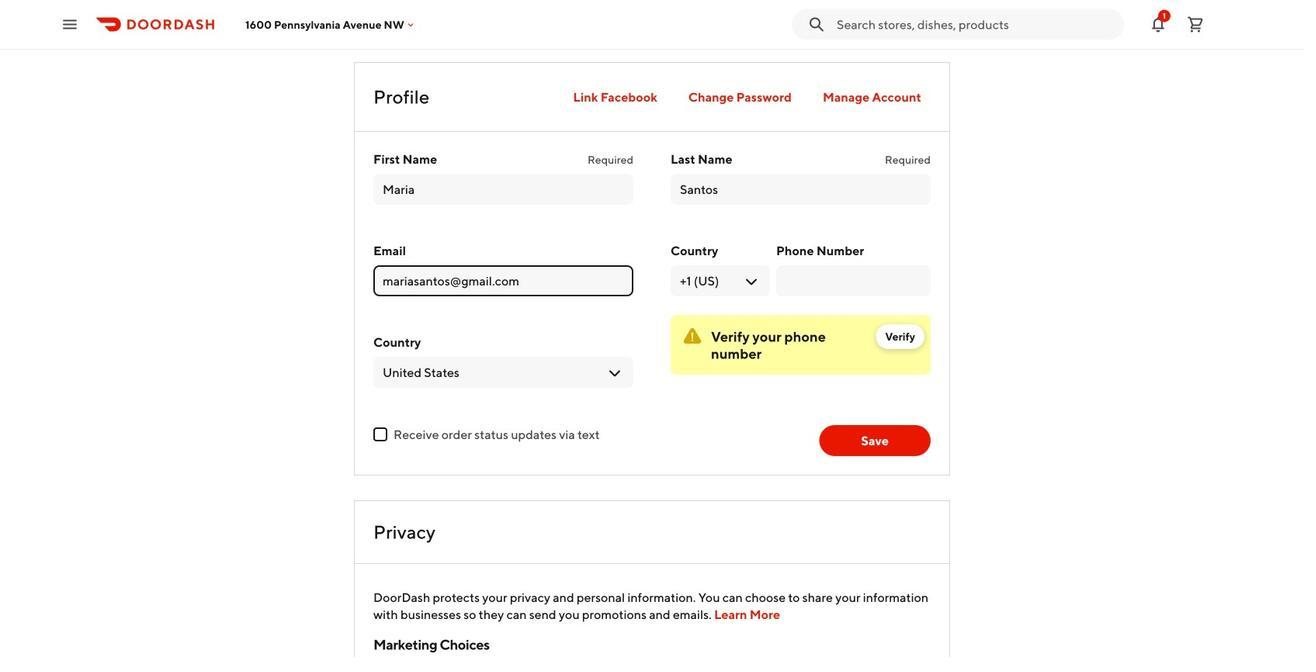 Task type: describe. For each thing, give the bounding box(es) containing it.
Store search: begin typing to search for stores available on DoorDash text field
[[837, 16, 1115, 33]]



Task type: locate. For each thing, give the bounding box(es) containing it.
notification bell image
[[1149, 15, 1168, 34]]

open menu image
[[61, 15, 79, 34]]

0 items, open order cart image
[[1187, 15, 1205, 34]]

None checkbox
[[374, 428, 388, 442]]

status
[[671, 315, 931, 375]]

None text field
[[680, 181, 922, 198]]

None email field
[[383, 273, 624, 290]]

None text field
[[383, 181, 624, 198]]



